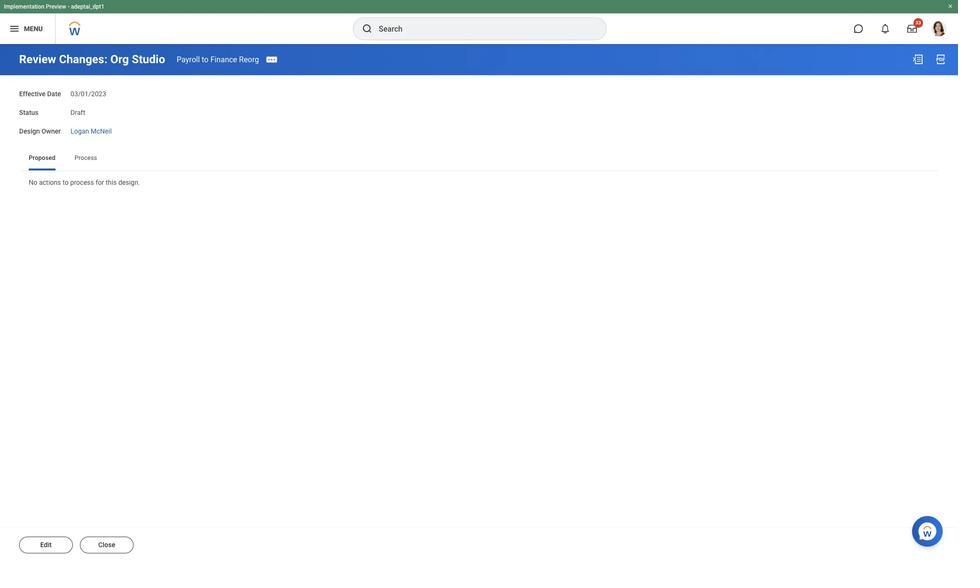 Task type: vqa. For each thing, say whether or not it's contained in the screenshot.
the leftmost to
yes



Task type: locate. For each thing, give the bounding box(es) containing it.
actions
[[39, 179, 61, 186]]

search image
[[362, 23, 373, 34]]

date
[[47, 90, 61, 98]]

1 horizontal spatial to
[[202, 55, 208, 64]]

design owner
[[19, 127, 61, 135]]

to right payroll
[[202, 55, 208, 64]]

to
[[202, 55, 208, 64], [63, 179, 69, 186]]

studio
[[132, 53, 165, 66]]

changes:
[[59, 53, 107, 66]]

implementation preview -   adeptai_dpt1
[[4, 3, 104, 10]]

payroll
[[177, 55, 200, 64]]

to right actions
[[63, 179, 69, 186]]

edit button
[[19, 537, 73, 554]]

for
[[96, 179, 104, 186]]

menu banner
[[0, 0, 958, 44]]

export to excel image
[[912, 54, 924, 65]]

reorg
[[239, 55, 259, 64]]

menu
[[24, 25, 43, 32]]

draft
[[71, 109, 85, 116]]

tab list
[[19, 148, 939, 171]]

close
[[98, 541, 115, 549]]

view printable version (pdf) image
[[935, 54, 947, 65]]

effective
[[19, 90, 45, 98]]

tab list containing proposed
[[19, 148, 939, 171]]

preview
[[46, 3, 66, 10]]

tab list inside review changes: org studio main content
[[19, 148, 939, 171]]

0 horizontal spatial to
[[63, 179, 69, 186]]

1 vertical spatial to
[[63, 179, 69, 186]]

owner
[[41, 127, 61, 135]]

-
[[68, 3, 69, 10]]

03/01/2023
[[71, 90, 106, 98]]

payroll to finance reorg
[[177, 55, 259, 64]]

status element
[[71, 103, 85, 117]]

33 button
[[902, 18, 923, 39]]

close button
[[80, 537, 134, 554]]

no
[[29, 179, 37, 186]]



Task type: describe. For each thing, give the bounding box(es) containing it.
logan
[[71, 127, 89, 135]]

profile logan mcneil image
[[931, 21, 947, 38]]

proposed
[[29, 154, 55, 161]]

logan mcneil
[[71, 127, 112, 135]]

design.
[[118, 179, 140, 186]]

Search Workday  search field
[[379, 18, 587, 39]]

justify image
[[9, 23, 20, 34]]

0 vertical spatial to
[[202, 55, 208, 64]]

design
[[19, 127, 40, 135]]

effective date
[[19, 90, 61, 98]]

review
[[19, 53, 56, 66]]

org
[[110, 53, 129, 66]]

effective date element
[[71, 84, 106, 99]]

33
[[916, 20, 921, 25]]

notifications large image
[[881, 24, 890, 34]]

edit
[[40, 541, 52, 549]]

process
[[70, 179, 94, 186]]

mcneil
[[91, 127, 112, 135]]

inbox large image
[[907, 24, 917, 34]]

status
[[19, 109, 38, 116]]

logan mcneil link
[[71, 125, 112, 135]]

this
[[106, 179, 117, 186]]

close environment banner image
[[948, 3, 953, 9]]

payroll to finance reorg link
[[177, 55, 259, 64]]

process
[[75, 154, 97, 161]]

no actions to process for this design.
[[29, 179, 140, 186]]

adeptai_dpt1
[[71, 3, 104, 10]]

review changes: org studio
[[19, 53, 165, 66]]

review changes: org studio main content
[[0, 44, 958, 562]]

menu button
[[0, 13, 55, 44]]

implementation
[[4, 3, 44, 10]]

finance
[[210, 55, 237, 64]]



